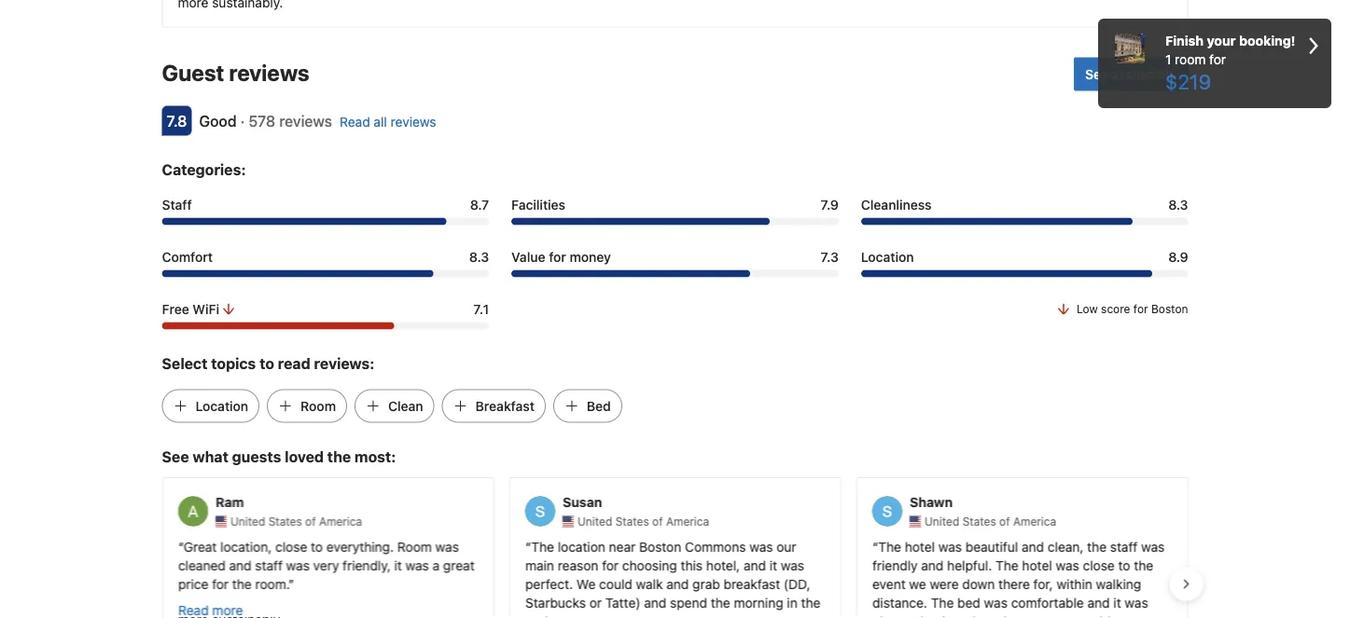 Task type: describe. For each thing, give the bounding box(es) containing it.
the up the quiet.
[[931, 595, 954, 611]]

was up (dd,
[[781, 558, 804, 573]]

friendly,
[[342, 558, 390, 573]]

cleaned
[[178, 558, 225, 573]]

could
[[599, 577, 632, 592]]

value
[[512, 249, 546, 264]]

and up reasonable.
[[1088, 595, 1110, 611]]

reviews right 578
[[279, 112, 332, 130]]

states for ram
[[268, 516, 302, 529]]

or
[[589, 595, 602, 611]]

good · 578 reviews
[[199, 112, 332, 130]]

8.7
[[470, 197, 489, 212]]

all
[[374, 114, 387, 129]]

reviews up good · 578 reviews
[[229, 59, 310, 85]]

"
[[288, 577, 294, 592]]

near
[[609, 539, 636, 555]]

facilities
[[512, 197, 566, 212]]

read for read more
[[178, 603, 208, 618]]

was left our
[[749, 539, 773, 555]]

this
[[681, 558, 703, 573]]

distance.
[[872, 595, 927, 611]]

guest reviews
[[162, 59, 310, 85]]

the inside " the location near boston commons was our main reason for choosing this hotel, and it was perfect. we could walk and grab breakfast (dd, starbucks or tatte) and spend the morning in the park.
[[531, 539, 554, 555]]

read all reviews
[[340, 114, 436, 129]]

" the hotel was beautiful and clean, the staff was friendly and helpful. the hotel was close to the event we were down there for, within walking distance. the bed was comfortable and it was nice and quiet. the price was reasonable.
[[872, 539, 1165, 619]]

7.1
[[474, 301, 489, 317]]

choosing
[[622, 558, 677, 573]]

read more button
[[178, 602, 243, 619]]

quiet.
[[927, 614, 961, 619]]

see for see availability
[[1086, 66, 1109, 81]]

price inside " the hotel was beautiful and clean, the staff was friendly and helpful. the hotel was close to the event we were down there for, within walking distance. the bed was comfortable and it was nice and quiet. the price was reasonable.
[[991, 614, 1021, 619]]

comfortable
[[1011, 595, 1084, 611]]

in
[[787, 595, 797, 611]]

event
[[872, 577, 906, 592]]

money
[[570, 249, 611, 264]]

for inside finish your booking! 1 room for $219
[[1210, 52, 1227, 67]]

value for money 7.3 meter
[[512, 270, 839, 278]]

we
[[909, 577, 926, 592]]

park.
[[525, 614, 554, 619]]

united for shawn
[[925, 516, 959, 529]]

loved
[[285, 448, 324, 466]]

7.9
[[821, 197, 839, 212]]

the down grab
[[711, 595, 730, 611]]

score
[[1102, 303, 1131, 316]]

for inside " great location, close to everything. room was cleaned and staff was very friendly, it was a great price for the room.
[[212, 577, 228, 592]]

" great location, close to everything. room was cleaned and staff was very friendly, it was a great price for the room.
[[178, 539, 474, 592]]

7.3
[[821, 249, 839, 264]]

" for " the hotel was beautiful and clean, the staff was friendly and helpful. the hotel was close to the event we were down there for, within walking distance. the bed was comfortable and it was nice and quiet. the price was reasonable.
[[872, 539, 878, 555]]

0 horizontal spatial location
[[196, 398, 248, 414]]

great
[[183, 539, 216, 555]]

room.
[[255, 577, 288, 592]]

hotel,
[[706, 558, 740, 573]]

the up friendly
[[878, 539, 901, 555]]

what
[[193, 448, 229, 466]]

helpful.
[[947, 558, 992, 573]]

comfort 8.3 meter
[[162, 270, 489, 278]]

room inside " great location, close to everything. room was cleaned and staff was very friendly, it was a great price for the room.
[[397, 539, 432, 555]]

breakfast
[[723, 577, 780, 592]]

reasonable.
[[1052, 614, 1120, 619]]

for,
[[1034, 577, 1053, 592]]

clean
[[388, 398, 424, 414]]

was left a
[[405, 558, 429, 573]]

united states of america for shawn
[[925, 516, 1056, 529]]

and inside " great location, close to everything. room was cleaned and staff was very friendly, it was a great price for the room.
[[229, 558, 251, 573]]

united states of america for susan
[[577, 516, 709, 529]]

it inside " the location near boston commons was our main reason for choosing this hotel, and it was perfect. we could walk and grab breakfast (dd, starbucks or tatte) and spend the morning in the park.
[[769, 558, 777, 573]]

location
[[557, 539, 605, 555]]

location,
[[220, 539, 271, 555]]

united for susan
[[577, 516, 612, 529]]

and up spend
[[666, 577, 689, 592]]

ram
[[215, 495, 244, 511]]

for right the score on the right of page
[[1134, 303, 1149, 316]]

of for shawn
[[999, 516, 1010, 529]]

was down the walking
[[1125, 595, 1148, 611]]

close inside " great location, close to everything. room was cleaned and staff was very friendly, it was a great price for the room.
[[275, 539, 307, 555]]

select
[[162, 355, 208, 372]]

united states of america for ram
[[230, 516, 362, 529]]

states for shawn
[[963, 516, 996, 529]]

free wifi
[[162, 301, 219, 317]]

finish
[[1166, 33, 1204, 49]]

great
[[443, 558, 474, 573]]

america for ram
[[319, 516, 362, 529]]

·
[[240, 112, 245, 130]]

there
[[999, 577, 1030, 592]]

select topics to read reviews:
[[162, 355, 375, 372]]

and left clean,
[[1022, 539, 1044, 555]]

guests
[[232, 448, 281, 466]]

0 vertical spatial location
[[861, 249, 914, 264]]

good
[[199, 112, 237, 130]]

staff
[[162, 197, 192, 212]]

this is a carousel with rotating slides. it displays featured reviews of the property. use the next and previous buttons to navigate. region
[[147, 470, 1204, 619]]

our
[[776, 539, 796, 555]]

reviews:
[[314, 355, 375, 372]]

and up breakfast
[[743, 558, 766, 573]]

" the location near boston commons was our main reason for choosing this hotel, and it was perfect. we could walk and grab breakfast (dd, starbucks or tatte) and spend the morning in the park.
[[525, 539, 820, 619]]

perfect.
[[525, 577, 573, 592]]

for inside " the location near boston commons was our main reason for choosing this hotel, and it was perfect. we could walk and grab breakfast (dd, starbucks or tatte) and spend the morning in the park.
[[602, 558, 619, 573]]

(dd,
[[784, 577, 810, 592]]

was up the walking
[[1141, 539, 1165, 555]]

clean,
[[1048, 539, 1084, 555]]

cleanliness
[[861, 197, 932, 212]]

see for see what guests loved the most:
[[162, 448, 189, 466]]

it inside " great location, close to everything. room was cleaned and staff was very friendly, it was a great price for the room.
[[394, 558, 402, 573]]

value for money
[[512, 249, 611, 264]]

finish your booking! 1 room for $219
[[1166, 33, 1296, 93]]

low score for boston
[[1077, 303, 1189, 316]]

room
[[1175, 52, 1206, 67]]

main
[[525, 558, 554, 573]]

rated good element
[[199, 112, 237, 130]]

walking
[[1096, 577, 1141, 592]]

comfort
[[162, 249, 213, 264]]

was up a
[[435, 539, 459, 555]]

8.9
[[1169, 249, 1189, 264]]

of for ram
[[305, 516, 316, 529]]

review categories element
[[162, 158, 246, 180]]

0 horizontal spatial to
[[260, 355, 274, 372]]

booking!
[[1240, 33, 1296, 49]]

read more
[[178, 603, 243, 618]]

spend
[[670, 595, 707, 611]]

more
[[212, 603, 243, 618]]

" for " great location, close to everything. room was cleaned and staff was very friendly, it was a great price for the room.
[[178, 539, 183, 555]]



Task type: locate. For each thing, give the bounding box(es) containing it.
guest
[[162, 59, 224, 85]]

staff up the walking
[[1110, 539, 1138, 555]]

room down read
[[301, 398, 336, 414]]

1 united states of america from the left
[[230, 516, 362, 529]]

1 of from the left
[[305, 516, 316, 529]]

price inside " great location, close to everything. room was cleaned and staff was very friendly, it was a great price for the room.
[[178, 577, 208, 592]]

0 horizontal spatial boston
[[639, 539, 681, 555]]

close
[[275, 539, 307, 555], [1083, 558, 1115, 573]]

0 vertical spatial close
[[275, 539, 307, 555]]

united states of america image
[[215, 517, 226, 528], [562, 517, 574, 528]]

0 horizontal spatial room
[[301, 398, 336, 414]]

staff 8.7 meter
[[162, 218, 489, 225]]

most:
[[355, 448, 396, 466]]

we
[[576, 577, 595, 592]]

price down cleaned
[[178, 577, 208, 592]]

facilities 7.9 meter
[[512, 218, 839, 225]]

boston inside " the location near boston commons was our main reason for choosing this hotel, and it was perfect. we could walk and grab breakfast (dd, starbucks or tatte) and spend the morning in the park.
[[639, 539, 681, 555]]

1 horizontal spatial close
[[1083, 558, 1115, 573]]

location
[[861, 249, 914, 264], [196, 398, 248, 414]]

see left what
[[162, 448, 189, 466]]

$219
[[1166, 69, 1212, 93]]

0 horizontal spatial close
[[275, 539, 307, 555]]

see availability
[[1086, 66, 1178, 81]]

boston down 8.9
[[1152, 303, 1189, 316]]

2 united states of america image from the left
[[562, 517, 574, 528]]

1 vertical spatial price
[[991, 614, 1021, 619]]

2 horizontal spatial it
[[1114, 595, 1121, 611]]

it down our
[[769, 558, 777, 573]]

grab
[[692, 577, 720, 592]]

the
[[327, 448, 351, 466], [1087, 539, 1107, 555], [1134, 558, 1153, 573], [232, 577, 251, 592], [711, 595, 730, 611], [801, 595, 820, 611]]

united states of america up very
[[230, 516, 362, 529]]

2 states from the left
[[615, 516, 649, 529]]

states up beautiful
[[963, 516, 996, 529]]

commons
[[685, 539, 746, 555]]

see availability button
[[1075, 57, 1189, 91]]

of
[[305, 516, 316, 529], [652, 516, 663, 529], [999, 516, 1010, 529]]

and down the walk
[[644, 595, 666, 611]]

was up the "
[[286, 558, 309, 573]]

nice
[[872, 614, 897, 619]]

" for " the location near boston commons was our main reason for choosing this hotel, and it was perfect. we could walk and grab breakfast (dd, starbucks or tatte) and spend the morning in the park.
[[525, 539, 531, 555]]

bed
[[587, 398, 611, 414]]

was
[[435, 539, 459, 555], [749, 539, 773, 555], [938, 539, 962, 555], [1141, 539, 1165, 555], [286, 558, 309, 573], [405, 558, 429, 573], [781, 558, 804, 573], [1056, 558, 1079, 573], [984, 595, 1008, 611], [1125, 595, 1148, 611], [1025, 614, 1048, 619]]

topics
[[211, 355, 256, 372]]

and down distance.
[[901, 614, 923, 619]]

0 horizontal spatial hotel
[[905, 539, 935, 555]]

1 horizontal spatial read
[[340, 114, 370, 129]]

1 states from the left
[[268, 516, 302, 529]]

3 united states of america from the left
[[925, 516, 1056, 529]]

america up clean,
[[1013, 516, 1056, 529]]

and down location,
[[229, 558, 251, 573]]

8.3 for cleanliness
[[1169, 197, 1189, 212]]

2 horizontal spatial "
[[872, 539, 878, 555]]

hotel
[[905, 539, 935, 555], [1022, 558, 1052, 573]]

down
[[962, 577, 995, 592]]

america
[[319, 516, 362, 529], [666, 516, 709, 529], [1013, 516, 1056, 529]]

0 vertical spatial price
[[178, 577, 208, 592]]

1 vertical spatial 8.3
[[469, 249, 489, 264]]

1 vertical spatial to
[[310, 539, 323, 555]]

1 vertical spatial boston
[[639, 539, 681, 555]]

staff inside " the hotel was beautiful and clean, the staff was friendly and helpful. the hotel was close to the event we were down there for, within walking distance. the bed was comfortable and it was nice and quiet. the price was reasonable.
[[1110, 539, 1138, 555]]

2 " from the left
[[525, 539, 531, 555]]

8.3
[[1169, 197, 1189, 212], [469, 249, 489, 264]]

of up choosing
[[652, 516, 663, 529]]

" up friendly
[[872, 539, 878, 555]]

it down the walking
[[1114, 595, 1121, 611]]

united states of america up near
[[577, 516, 709, 529]]

read
[[340, 114, 370, 129], [178, 603, 208, 618]]

1 horizontal spatial hotel
[[1022, 558, 1052, 573]]

and up the "were"
[[921, 558, 944, 573]]

0 horizontal spatial united
[[230, 516, 265, 529]]

to
[[260, 355, 274, 372], [310, 539, 323, 555], [1118, 558, 1130, 573]]

price down there
[[991, 614, 1021, 619]]

it
[[394, 558, 402, 573], [769, 558, 777, 573], [1114, 595, 1121, 611]]

low
[[1077, 303, 1098, 316]]

1 vertical spatial read
[[178, 603, 208, 618]]

2 horizontal spatial america
[[1013, 516, 1056, 529]]

of up beautiful
[[999, 516, 1010, 529]]

free
[[162, 301, 189, 317]]

0 horizontal spatial of
[[305, 516, 316, 529]]

8.3 up 8.9
[[1169, 197, 1189, 212]]

0 horizontal spatial staff
[[255, 558, 282, 573]]

" inside " the location near boston commons was our main reason for choosing this hotel, and it was perfect. we could walk and grab breakfast (dd, starbucks or tatte) and spend the morning in the park.
[[525, 539, 531, 555]]

read left more
[[178, 603, 208, 618]]

the up the walking
[[1134, 558, 1153, 573]]

united states of america image
[[910, 517, 921, 528]]

united down susan
[[577, 516, 612, 529]]

was down down
[[984, 595, 1008, 611]]

america up commons
[[666, 516, 709, 529]]

room
[[301, 398, 336, 414], [397, 539, 432, 555]]

2 vertical spatial to
[[1118, 558, 1130, 573]]

very
[[313, 558, 339, 573]]

bed
[[957, 595, 981, 611]]

beautiful
[[966, 539, 1018, 555]]

states up location,
[[268, 516, 302, 529]]

boston up choosing
[[639, 539, 681, 555]]

0 horizontal spatial price
[[178, 577, 208, 592]]

see what guests loved the most:
[[162, 448, 396, 466]]

0 horizontal spatial america
[[319, 516, 362, 529]]

free wifi 7.1 meter
[[162, 322, 489, 330]]

1 horizontal spatial to
[[310, 539, 323, 555]]

location down topics
[[196, 398, 248, 414]]

1 horizontal spatial united states of america image
[[562, 517, 574, 528]]

578
[[249, 112, 276, 130]]

united down shawn at bottom right
[[925, 516, 959, 529]]

" up cleaned
[[178, 539, 183, 555]]

1 united states of america image from the left
[[215, 517, 226, 528]]

breakfast
[[476, 398, 535, 414]]

friendly
[[872, 558, 918, 573]]

to up very
[[310, 539, 323, 555]]

2 of from the left
[[652, 516, 663, 529]]

the
[[531, 539, 554, 555], [878, 539, 901, 555], [996, 558, 1019, 573], [931, 595, 954, 611], [965, 614, 988, 619]]

see left availability
[[1086, 66, 1109, 81]]

hotel down united states of america image
[[905, 539, 935, 555]]

3 states from the left
[[963, 516, 996, 529]]

the down bed
[[965, 614, 988, 619]]

2 america from the left
[[666, 516, 709, 529]]

0 horizontal spatial united states of america
[[230, 516, 362, 529]]

3 america from the left
[[1013, 516, 1056, 529]]

1 horizontal spatial see
[[1086, 66, 1109, 81]]

1 america from the left
[[319, 516, 362, 529]]

the right the loved
[[327, 448, 351, 466]]

was down the comfortable
[[1025, 614, 1048, 619]]

" inside " great location, close to everything. room was cleaned and staff was very friendly, it was a great price for the room.
[[178, 539, 183, 555]]

cleanliness 8.3 meter
[[861, 218, 1189, 225]]

the inside " great location, close to everything. room was cleaned and staff was very friendly, it was a great price for the room.
[[232, 577, 251, 592]]

close up the "
[[275, 539, 307, 555]]

1 horizontal spatial boston
[[1152, 303, 1189, 316]]

susan
[[562, 495, 602, 511]]

states up near
[[615, 516, 649, 529]]

morning
[[734, 595, 783, 611]]

starbucks
[[525, 595, 586, 611]]

2 horizontal spatial united
[[925, 516, 959, 529]]

1 vertical spatial hotel
[[1022, 558, 1052, 573]]

united states of america up beautiful
[[925, 516, 1056, 529]]

united states of america image down ram
[[215, 517, 226, 528]]

read left all
[[340, 114, 370, 129]]

to inside " great location, close to everything. room was cleaned and staff was very friendly, it was a great price for the room.
[[310, 539, 323, 555]]

0 horizontal spatial 8.3
[[469, 249, 489, 264]]

0 vertical spatial to
[[260, 355, 274, 372]]

to inside " the hotel was beautiful and clean, the staff was friendly and helpful. the hotel was close to the event we were down there for, within walking distance. the bed was comfortable and it was nice and quiet. the price was reasonable.
[[1118, 558, 1130, 573]]

were
[[930, 577, 959, 592]]

of for susan
[[652, 516, 663, 529]]

united states of america image for susan
[[562, 517, 574, 528]]

0 horizontal spatial states
[[268, 516, 302, 529]]

united for ram
[[230, 516, 265, 529]]

hotel up for,
[[1022, 558, 1052, 573]]

1 horizontal spatial 8.3
[[1169, 197, 1189, 212]]

america for shawn
[[1013, 516, 1056, 529]]

3 united from the left
[[925, 516, 959, 529]]

for up could
[[602, 558, 619, 573]]

3 of from the left
[[999, 516, 1010, 529]]

1 vertical spatial location
[[196, 398, 248, 414]]

1 horizontal spatial united states of america
[[577, 516, 709, 529]]

united states of america image for ram
[[215, 517, 226, 528]]

2 horizontal spatial states
[[963, 516, 996, 529]]

0 horizontal spatial see
[[162, 448, 189, 466]]

8.3 for comfort
[[469, 249, 489, 264]]

see inside button
[[1086, 66, 1109, 81]]

1 horizontal spatial price
[[991, 614, 1021, 619]]

2 horizontal spatial united states of america
[[925, 516, 1056, 529]]

0 horizontal spatial united states of america image
[[215, 517, 226, 528]]

states
[[268, 516, 302, 529], [615, 516, 649, 529], [963, 516, 996, 529]]

1 horizontal spatial of
[[652, 516, 663, 529]]

guest reviews element
[[162, 57, 1067, 87]]

reason
[[557, 558, 598, 573]]

" up main
[[525, 539, 531, 555]]

reviews
[[229, 59, 310, 85], [279, 112, 332, 130], [391, 114, 436, 129]]

it right friendly,
[[394, 558, 402, 573]]

rightchevron image
[[1310, 32, 1319, 60]]

2 united from the left
[[577, 516, 612, 529]]

the left room.
[[232, 577, 251, 592]]

united states of america image down susan
[[562, 517, 574, 528]]

1 horizontal spatial america
[[666, 516, 709, 529]]

the right clean,
[[1087, 539, 1107, 555]]

your
[[1208, 33, 1236, 49]]

staff inside " great location, close to everything. room was cleaned and staff was very friendly, it was a great price for the room.
[[255, 558, 282, 573]]

1 vertical spatial staff
[[255, 558, 282, 573]]

for down "your"
[[1210, 52, 1227, 67]]

0 horizontal spatial "
[[178, 539, 183, 555]]

read
[[278, 355, 311, 372]]

location down cleanliness
[[861, 249, 914, 264]]

for right value
[[549, 249, 566, 264]]

1 horizontal spatial staff
[[1110, 539, 1138, 555]]

1 united from the left
[[230, 516, 265, 529]]

states for susan
[[615, 516, 649, 529]]

2 horizontal spatial to
[[1118, 558, 1130, 573]]

categories:
[[162, 160, 246, 178]]

close inside " the hotel was beautiful and clean, the staff was friendly and helpful. the hotel was close to the event we were down there for, within walking distance. the bed was comfortable and it was nice and quiet. the price was reasonable.
[[1083, 558, 1115, 573]]

0 vertical spatial staff
[[1110, 539, 1138, 555]]

1 horizontal spatial location
[[861, 249, 914, 264]]

0 vertical spatial see
[[1086, 66, 1109, 81]]

1 horizontal spatial states
[[615, 516, 649, 529]]

read for read all reviews
[[340, 114, 370, 129]]

scored 7.8 element
[[162, 106, 192, 136]]

the right in
[[801, 595, 820, 611]]

0 vertical spatial hotel
[[905, 539, 935, 555]]

"
[[178, 539, 183, 555], [525, 539, 531, 555], [872, 539, 878, 555]]

location 8.9 meter
[[861, 270, 1189, 278]]

1 vertical spatial see
[[162, 448, 189, 466]]

1 horizontal spatial it
[[769, 558, 777, 573]]

1 vertical spatial close
[[1083, 558, 1115, 573]]

1 horizontal spatial room
[[397, 539, 432, 555]]

was down clean,
[[1056, 558, 1079, 573]]

of up very
[[305, 516, 316, 529]]

tatte)
[[605, 595, 640, 611]]

2 united states of america from the left
[[577, 516, 709, 529]]

staff up room.
[[255, 558, 282, 573]]

price
[[178, 577, 208, 592], [991, 614, 1021, 619]]

0 vertical spatial 8.3
[[1169, 197, 1189, 212]]

0 vertical spatial boston
[[1152, 303, 1189, 316]]

it inside " the hotel was beautiful and clean, the staff was friendly and helpful. the hotel was close to the event we were down there for, within walking distance. the bed was comfortable and it was nice and quiet. the price was reasonable.
[[1114, 595, 1121, 611]]

read inside button
[[178, 603, 208, 618]]

united states of america
[[230, 516, 362, 529], [577, 516, 709, 529], [925, 516, 1056, 529]]

to up the walking
[[1118, 558, 1130, 573]]

0 horizontal spatial it
[[394, 558, 402, 573]]

america for susan
[[666, 516, 709, 529]]

" inside " the hotel was beautiful and clean, the staff was friendly and helpful. the hotel was close to the event we were down there for, within walking distance. the bed was comfortable and it was nice and quiet. the price was reasonable.
[[872, 539, 878, 555]]

room right everything.
[[397, 539, 432, 555]]

0 horizontal spatial read
[[178, 603, 208, 618]]

3 " from the left
[[872, 539, 878, 555]]

the up main
[[531, 539, 554, 555]]

1
[[1166, 52, 1172, 67]]

close up the walking
[[1083, 558, 1115, 573]]

to left read
[[260, 355, 274, 372]]

0 vertical spatial read
[[340, 114, 370, 129]]

united up location,
[[230, 516, 265, 529]]

united
[[230, 516, 265, 529], [577, 516, 612, 529], [925, 516, 959, 529]]

was up helpful.
[[938, 539, 962, 555]]

availability
[[1112, 66, 1178, 81]]

walk
[[636, 577, 663, 592]]

reviews right all
[[391, 114, 436, 129]]

7.8
[[167, 112, 187, 130]]

for down cleaned
[[212, 577, 228, 592]]

the up there
[[996, 558, 1019, 573]]

0 vertical spatial room
[[301, 398, 336, 414]]

1 horizontal spatial united
[[577, 516, 612, 529]]

america up everything.
[[319, 516, 362, 529]]

1 " from the left
[[178, 539, 183, 555]]

1 horizontal spatial "
[[525, 539, 531, 555]]

1 vertical spatial room
[[397, 539, 432, 555]]

2 horizontal spatial of
[[999, 516, 1010, 529]]

wifi
[[193, 301, 219, 317]]

8.3 left value
[[469, 249, 489, 264]]



Task type: vqa. For each thing, say whether or not it's contained in the screenshot.
United States of America to the left
yes



